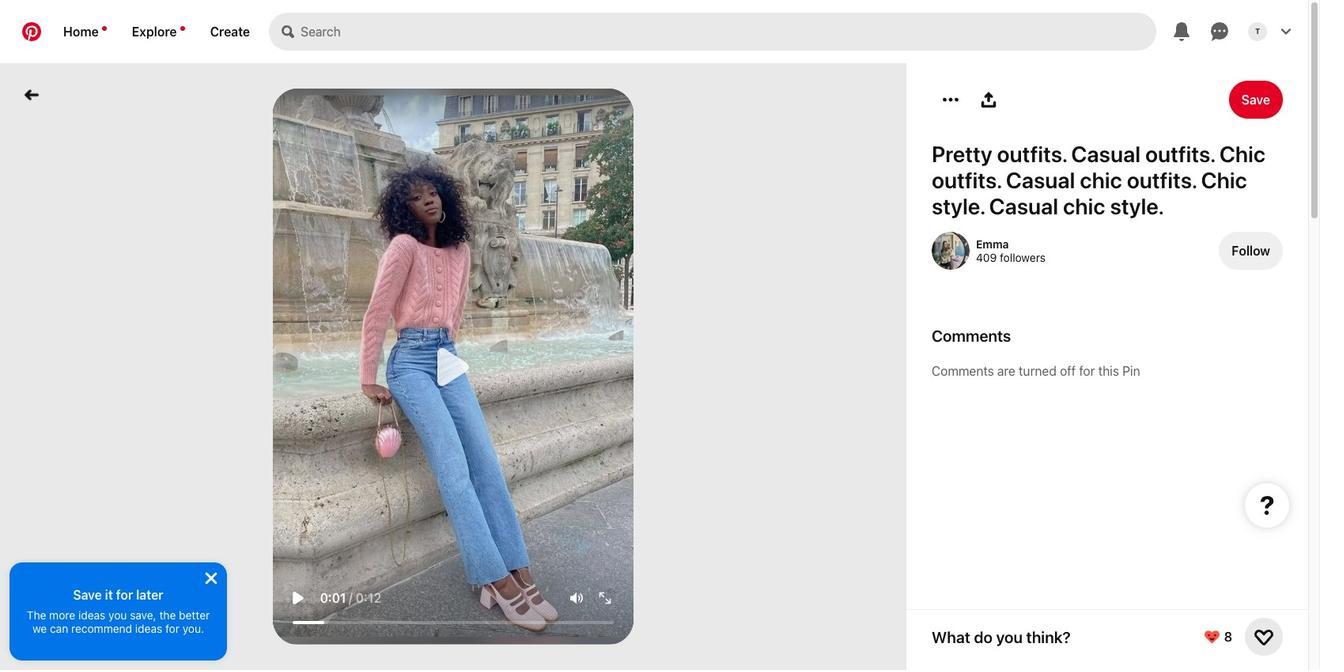 Task type: locate. For each thing, give the bounding box(es) containing it.
1 horizontal spatial style.
[[1111, 193, 1165, 219]]

0 horizontal spatial style.
[[932, 193, 985, 219]]

1 vertical spatial comments
[[932, 364, 995, 378]]

1 comments from the top
[[932, 327, 1012, 345]]

save for save it for later the more ideas you save, the better we can recommend ideas for you.
[[73, 588, 102, 602]]

pretty
[[932, 141, 993, 167]]

chic
[[1220, 141, 1266, 167], [1202, 167, 1248, 193]]

mute image
[[571, 592, 584, 604]]

explore link
[[119, 13, 197, 51]]

save down tara schultz image
[[1242, 93, 1271, 107]]

save,
[[130, 609, 156, 622]]

0 horizontal spatial ideas
[[78, 609, 106, 622]]

what
[[932, 628, 971, 646]]

you
[[108, 609, 127, 622], [997, 628, 1023, 646]]

0 horizontal spatial for
[[116, 588, 133, 602]]

1 vertical spatial for
[[116, 588, 133, 602]]

play image
[[292, 592, 304, 604]]

comments
[[932, 327, 1012, 345], [932, 364, 995, 378]]

2 comments from the top
[[932, 364, 995, 378]]

/
[[349, 591, 353, 605]]

0 vertical spatial for
[[1080, 364, 1095, 378]]

you down the it
[[108, 609, 127, 622]]

notifications image
[[102, 26, 107, 31]]

what do you think?
[[932, 628, 1071, 646]]

comments left the are
[[932, 364, 995, 378]]

0 vertical spatial you
[[108, 609, 127, 622]]

for right off
[[1080, 364, 1095, 378]]

1 horizontal spatial for
[[165, 622, 180, 635]]

outfits.
[[998, 141, 1067, 167], [1146, 141, 1215, 167], [932, 167, 1002, 193], [1127, 167, 1197, 193]]

save
[[1242, 93, 1271, 107], [73, 588, 102, 602]]

emma link
[[976, 237, 1009, 251]]

style.
[[932, 193, 985, 219], [1111, 193, 1165, 219]]

comments for comments are turned off for this pin
[[932, 364, 995, 378]]

it
[[105, 588, 113, 602]]

0 horizontal spatial save
[[73, 588, 102, 602]]

more
[[49, 609, 75, 622]]

turned
[[1019, 364, 1057, 378]]

comments up the are
[[932, 327, 1012, 345]]

notifications image
[[180, 26, 185, 31]]

we
[[32, 622, 47, 635]]

0 vertical spatial save
[[1242, 93, 1271, 107]]

save inside save it for later the more ideas you save, the better we can recommend ideas for you.
[[73, 588, 102, 602]]

recommend
[[71, 622, 132, 635]]

2 style. from the left
[[1111, 193, 1165, 219]]

0 horizontal spatial you
[[108, 609, 127, 622]]

1 horizontal spatial you
[[997, 628, 1023, 646]]

for
[[1080, 364, 1095, 378], [116, 588, 133, 602], [165, 622, 180, 635]]

casual
[[1072, 141, 1141, 167], [1006, 167, 1076, 193], [990, 193, 1059, 219]]

2 horizontal spatial for
[[1080, 364, 1095, 378]]

ideas down the it
[[78, 609, 106, 622]]

you right do
[[997, 628, 1023, 646]]

the
[[159, 609, 176, 622]]

0:01
[[320, 591, 346, 605]]

save button
[[1229, 81, 1284, 119], [1229, 81, 1284, 119]]

this
[[1099, 364, 1120, 378]]

follow button
[[1220, 232, 1284, 270]]

for left you.
[[165, 622, 180, 635]]

0:01 / 0:12
[[320, 591, 382, 605]]

409
[[976, 251, 997, 264]]

for right the it
[[116, 588, 133, 602]]

off
[[1060, 364, 1076, 378]]

1 horizontal spatial save
[[1242, 93, 1271, 107]]

1 vertical spatial save
[[73, 588, 102, 602]]

tara schultz image
[[1249, 22, 1268, 41]]

reaction image
[[1255, 628, 1274, 647]]

later
[[136, 588, 163, 602]]

follow
[[1232, 244, 1271, 258]]

save left the it
[[73, 588, 102, 602]]

pin
[[1123, 364, 1141, 378]]

chic
[[1080, 167, 1123, 193], [1064, 193, 1106, 219]]

1 horizontal spatial ideas
[[135, 622, 162, 635]]

you inside save it for later the more ideas you save, the better we can recommend ideas for you.
[[108, 609, 127, 622]]

ideas down later
[[135, 622, 162, 635]]

0 vertical spatial comments
[[932, 327, 1012, 345]]

ideas
[[78, 609, 106, 622], [135, 622, 162, 635]]

create
[[210, 25, 250, 39]]

emma 409 followers
[[976, 237, 1046, 264]]

comments for comments
[[932, 327, 1012, 345]]



Task type: vqa. For each thing, say whether or not it's contained in the screenshot.
WITH to the bottom
no



Task type: describe. For each thing, give the bounding box(es) containing it.
pretty outfits. casual outfits. chic outfits. casual chic outfits. chic style. casual chic style.
[[932, 141, 1266, 219]]

think?
[[1027, 628, 1071, 646]]

search icon image
[[282, 25, 294, 38]]

better
[[179, 609, 210, 622]]

save it for later the more ideas you save, the better we can recommend ideas for you.
[[27, 588, 210, 635]]

followers
[[1000, 251, 1046, 264]]

create link
[[197, 13, 263, 51]]

maximize image
[[599, 592, 612, 604]]

8
[[1225, 630, 1233, 644]]

do
[[974, 628, 993, 646]]

the
[[27, 609, 46, 622]]

Search text field
[[301, 13, 1157, 51]]

are
[[998, 364, 1016, 378]]

2 vertical spatial for
[[165, 622, 180, 635]]

home
[[63, 25, 99, 39]]

1 style. from the left
[[932, 193, 985, 219]]

comments are turned off for this pin
[[932, 364, 1141, 378]]

comments button
[[932, 327, 1284, 345]]

can
[[50, 622, 68, 635]]

save for save
[[1242, 93, 1271, 107]]

emma
[[976, 237, 1009, 251]]

emma avatar link image
[[932, 232, 970, 270]]

you.
[[183, 622, 204, 635]]

explore
[[132, 25, 177, 39]]

home link
[[51, 13, 119, 51]]

0:12
[[356, 591, 382, 605]]

1 vertical spatial you
[[997, 628, 1023, 646]]



